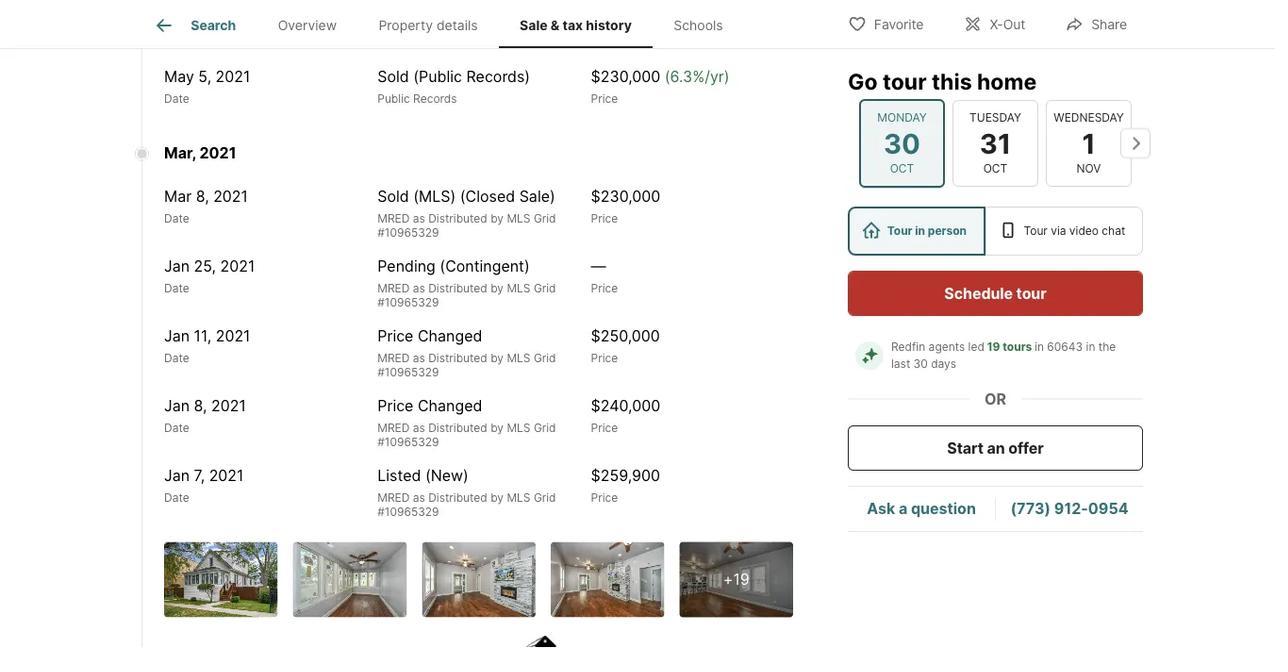 Task type: describe. For each thing, give the bounding box(es) containing it.
start an offer
[[948, 439, 1044, 457]]

may 5, 2021 date
[[164, 68, 250, 106]]

a
[[899, 500, 908, 518]]

jan for jan 25, 2021
[[164, 257, 190, 276]]

favorite
[[875, 17, 924, 33]]

mar, 2021
[[164, 144, 236, 162]]

start an offer button
[[848, 426, 1144, 471]]

next image
[[1121, 128, 1151, 158]]

+ 19
[[724, 571, 750, 589]]

agents
[[929, 340, 966, 354]]

ask a question
[[867, 500, 977, 518]]

records
[[413, 92, 457, 106]]

listed
[[378, 467, 421, 485]]

home
[[978, 68, 1037, 94]]

may for may 2021,
[[164, 24, 195, 43]]

last
[[892, 357, 911, 371]]

share
[[1092, 17, 1128, 33]]

changed for $240,000
[[418, 397, 483, 415]]

#10965329 for jan 11, 2021
[[378, 366, 439, 379]]

&
[[551, 17, 560, 33]]

price up listed
[[378, 397, 414, 415]]

sale)
[[520, 187, 556, 206]]

mred for jan 7, 2021
[[378, 491, 410, 505]]

$250,000 price
[[591, 327, 660, 365]]

mar 8, 2021 date
[[164, 187, 248, 226]]

by inside sold (mls) (closed sale) mred as distributed by mls grid #10965329
[[491, 212, 504, 226]]

tuesday 31 oct
[[970, 111, 1022, 176]]

x-out
[[990, 17, 1026, 33]]

sold (mls) (closed sale) mred as distributed by mls grid #10965329
[[378, 187, 556, 240]]

led
[[969, 340, 985, 354]]

distributed for —
[[429, 282, 488, 295]]

11,
[[194, 327, 212, 346]]

overview
[[278, 17, 337, 33]]

2021 for mar 8, 2021
[[213, 187, 248, 206]]

for $230,000
[[279, 24, 378, 43]]

x-out button
[[948, 4, 1042, 43]]

2021 for jan 7, 2021
[[209, 467, 244, 485]]

by for $250,000
[[491, 352, 504, 365]]

tour for go
[[883, 68, 927, 94]]

redfin
[[892, 340, 926, 354]]

as for jan 11, 2021
[[413, 352, 425, 365]]

question
[[912, 500, 977, 518]]

60643
[[1048, 340, 1084, 354]]

schools
[[674, 17, 723, 33]]

in inside 'in the last 30 days'
[[1087, 340, 1096, 354]]

tour via video chat option
[[986, 207, 1144, 256]]

sold (public records) public records
[[378, 68, 531, 106]]

tour in person
[[888, 224, 967, 238]]

price down —
[[591, 282, 618, 295]]

schools tab
[[653, 3, 744, 48]]

public
[[378, 92, 410, 106]]

#10965329 for jan 7, 2021
[[378, 505, 439, 519]]

as inside sold (mls) (closed sale) mred as distributed by mls grid #10965329
[[413, 212, 425, 226]]

8, for jan
[[194, 397, 207, 415]]

oct for 30
[[891, 162, 915, 176]]

monday 30 oct
[[878, 111, 927, 176]]

property
[[379, 17, 433, 33]]

date for jan 7, 2021
[[164, 491, 189, 505]]

25,
[[194, 257, 216, 276]]

sale & tax history
[[520, 17, 632, 33]]

price changed mred as distributed by mls grid #10965329 for $240,000
[[378, 397, 556, 449]]

(closed
[[460, 187, 515, 206]]

search link
[[153, 14, 236, 37]]

as for jan 7, 2021
[[413, 491, 425, 505]]

start
[[948, 439, 984, 457]]

price changed mred as distributed by mls grid #10965329 for $250,000
[[378, 327, 556, 379]]

tours
[[1003, 340, 1033, 354]]

history
[[586, 17, 632, 33]]

overview tab
[[257, 3, 358, 48]]

(new)
[[426, 467, 469, 485]]

mar
[[164, 187, 192, 206]]

#10965329 inside sold (mls) (closed sale) mred as distributed by mls grid #10965329
[[378, 226, 439, 240]]

tax
[[563, 17, 583, 33]]

property details tab
[[358, 3, 499, 48]]

$230,000 for sold (mls) (closed sale)
[[591, 187, 661, 206]]

grid for $250,000
[[534, 352, 556, 365]]

x-
[[990, 17, 1004, 33]]

(contingent)
[[440, 257, 530, 276]]

date for mar 8, 2021
[[164, 212, 189, 226]]

$240,000
[[591, 397, 661, 415]]

mls for $259,900
[[507, 491, 531, 505]]

mls for —
[[507, 282, 531, 295]]

jan 25, 2021 date
[[164, 257, 255, 295]]

as for jan 25, 2021
[[413, 282, 425, 295]]

mls for $250,000
[[507, 352, 531, 365]]

listed (new) mred as distributed by mls grid #10965329
[[378, 467, 556, 519]]

sale & tax history tab
[[499, 3, 653, 48]]

by for $259,900
[[491, 491, 504, 505]]

(mls)
[[414, 187, 456, 206]]

sold for sold (mls) (closed sale)
[[378, 187, 409, 206]]

an
[[988, 439, 1006, 457]]

for
[[279, 24, 300, 43]]

—
[[591, 257, 606, 276]]

price down pending
[[378, 327, 414, 346]]

search
[[191, 17, 236, 33]]

$250,000
[[591, 327, 660, 346]]

(773) 912-0954 link
[[1011, 500, 1129, 518]]

$230,000 for sold (public records)
[[591, 68, 661, 86]]

sale
[[520, 17, 548, 33]]

pending (contingent) mred as distributed by mls grid #10965329
[[378, 257, 556, 310]]

person
[[928, 224, 967, 238]]

#10965329 for jan 8, 2021
[[378, 436, 439, 449]]

days
[[932, 357, 957, 371]]

offer
[[1009, 439, 1044, 457]]



Task type: locate. For each thing, give the bounding box(es) containing it.
date for jan 25, 2021
[[164, 282, 189, 295]]

tour for tour via video chat
[[1024, 224, 1048, 238]]

(public
[[414, 68, 462, 86]]

2021 right 11,
[[216, 327, 251, 346]]

6 date from the top
[[164, 491, 189, 505]]

grid for $259,900
[[534, 491, 556, 505]]

2 as from the top
[[413, 282, 425, 295]]

0 horizontal spatial 19
[[734, 571, 750, 589]]

jan 7, 2021 date
[[164, 467, 244, 505]]

jan left 11,
[[164, 327, 190, 346]]

8, down jan 11, 2021 date in the bottom left of the page
[[194, 397, 207, 415]]

oct down monday
[[891, 162, 915, 176]]

(773)
[[1011, 500, 1051, 518]]

mred inside sold (mls) (closed sale) mred as distributed by mls grid #10965329
[[378, 212, 410, 226]]

date for jan 8, 2021
[[164, 421, 189, 435]]

price inside $230,000 price
[[591, 212, 618, 226]]

30
[[884, 127, 921, 160], [914, 357, 928, 371]]

by for $240,000
[[491, 421, 504, 435]]

0954
[[1089, 500, 1129, 518]]

as up listed
[[413, 421, 425, 435]]

jan 8, 2021 date
[[164, 397, 246, 435]]

jan left 7,
[[164, 467, 190, 485]]

sold inside sold (public records) public records
[[378, 68, 409, 86]]

distributed down (mls)
[[429, 212, 488, 226]]

go tour this home
[[848, 68, 1037, 94]]

7,
[[194, 467, 205, 485]]

tour via video chat
[[1024, 224, 1126, 238]]

(6.3%/yr)
[[665, 68, 730, 86]]

30 inside the monday 30 oct
[[884, 127, 921, 160]]

2021 right 7,
[[209, 467, 244, 485]]

schedule tour
[[945, 284, 1047, 302]]

price down the $259,900
[[591, 491, 618, 505]]

tour left person
[[888, 224, 913, 238]]

0 vertical spatial sold
[[378, 68, 409, 86]]

date up "mar,"
[[164, 92, 189, 106]]

2 sold from the top
[[378, 187, 409, 206]]

2021 for jan 25, 2021
[[220, 257, 255, 276]]

list box
[[848, 207, 1144, 256]]

3 grid from the top
[[534, 352, 556, 365]]

date inside jan 25, 2021 date
[[164, 282, 189, 295]]

3 by from the top
[[491, 352, 504, 365]]

8, right mar
[[196, 187, 209, 206]]

0 horizontal spatial tour
[[883, 68, 927, 94]]

1 horizontal spatial oct
[[984, 162, 1008, 176]]

distributed for $250,000
[[429, 352, 488, 365]]

mls inside listed (new) mred as distributed by mls grid #10965329
[[507, 491, 531, 505]]

jan for jan 8, 2021
[[164, 397, 190, 415]]

1 horizontal spatial tour
[[1017, 284, 1047, 302]]

favorite button
[[832, 4, 940, 43]]

5 as from the top
[[413, 491, 425, 505]]

3 mls from the top
[[507, 352, 531, 365]]

by for —
[[491, 282, 504, 295]]

jan inside jan 8, 2021 date
[[164, 397, 190, 415]]

1 mls from the top
[[507, 212, 531, 226]]

oct down 31
[[984, 162, 1008, 176]]

mred for jan 8, 2021
[[378, 421, 410, 435]]

price down $250,000
[[591, 352, 618, 365]]

$230,000 inside $230,000 (6.3%/yr) price
[[591, 68, 661, 86]]

tab list
[[132, 0, 760, 48]]

grid left — price
[[534, 282, 556, 295]]

jan 11, 2021 date
[[164, 327, 251, 365]]

tour left via
[[1024, 224, 1048, 238]]

video
[[1070, 224, 1099, 238]]

#10965329 inside pending (contingent) mred as distributed by mls grid #10965329
[[378, 296, 439, 310]]

date inside the 'jan 7, 2021 date'
[[164, 491, 189, 505]]

changed down pending (contingent) mred as distributed by mls grid #10965329
[[418, 327, 483, 346]]

30 inside 'in the last 30 days'
[[914, 357, 928, 371]]

jan inside the 'jan 7, 2021 date'
[[164, 467, 190, 485]]

1 distributed from the top
[[429, 212, 488, 226]]

jan inside jan 25, 2021 date
[[164, 257, 190, 276]]

8,
[[196, 187, 209, 206], [194, 397, 207, 415]]

mls inside pending (contingent) mred as distributed by mls grid #10965329
[[507, 282, 531, 295]]

1 oct from the left
[[891, 162, 915, 176]]

$230,000 price
[[591, 187, 661, 226]]

4 grid from the top
[[534, 421, 556, 435]]

as
[[413, 212, 425, 226], [413, 282, 425, 295], [413, 352, 425, 365], [413, 421, 425, 435], [413, 491, 425, 505]]

distributed down pending (contingent) mred as distributed by mls grid #10965329
[[429, 352, 488, 365]]

4 #10965329 from the top
[[378, 436, 439, 449]]

5 date from the top
[[164, 421, 189, 435]]

1 vertical spatial price changed mred as distributed by mls grid #10965329
[[378, 397, 556, 449]]

mred for jan 11, 2021
[[378, 352, 410, 365]]

date down jan 8, 2021 date
[[164, 491, 189, 505]]

8, inside mar 8, 2021 date
[[196, 187, 209, 206]]

price inside $250,000 price
[[591, 352, 618, 365]]

$240,000 price
[[591, 397, 661, 435]]

$230,000 down "history"
[[591, 68, 661, 86]]

may for may 5, 2021 date
[[164, 68, 194, 86]]

as for jan 8, 2021
[[413, 421, 425, 435]]

grid for $240,000
[[534, 421, 556, 435]]

— price
[[591, 257, 618, 295]]

2 changed from the top
[[418, 397, 483, 415]]

as down listed
[[413, 491, 425, 505]]

in right tours
[[1035, 340, 1045, 354]]

grid inside pending (contingent) mred as distributed by mls grid #10965329
[[534, 282, 556, 295]]

3 as from the top
[[413, 352, 425, 365]]

in inside the tour in person option
[[916, 224, 926, 238]]

as down (mls)
[[413, 212, 425, 226]]

0 vertical spatial tour
[[883, 68, 927, 94]]

schedule tour button
[[848, 271, 1144, 316]]

1 vertical spatial 8,
[[194, 397, 207, 415]]

2 may from the top
[[164, 68, 194, 86]]

as down pending (contingent) mred as distributed by mls grid #10965329
[[413, 352, 425, 365]]

0 vertical spatial 8,
[[196, 187, 209, 206]]

2021 right "mar,"
[[200, 144, 236, 162]]

date inside may 5, 2021 date
[[164, 92, 189, 106]]

sold left (mls)
[[378, 187, 409, 206]]

mar,
[[164, 144, 196, 162]]

2 oct from the left
[[984, 162, 1008, 176]]

1 jan from the top
[[164, 257, 190, 276]]

sold
[[378, 68, 409, 86], [378, 187, 409, 206]]

8, inside jan 8, 2021 date
[[194, 397, 207, 415]]

5 distributed from the top
[[429, 491, 488, 505]]

jan for jan 11, 2021
[[164, 327, 190, 346]]

by inside listed (new) mred as distributed by mls grid #10965329
[[491, 491, 504, 505]]

date inside jan 8, 2021 date
[[164, 421, 189, 435]]

4 as from the top
[[413, 421, 425, 435]]

mred inside listed (new) mred as distributed by mls grid #10965329
[[378, 491, 410, 505]]

1
[[1083, 127, 1096, 160]]

1 as from the top
[[413, 212, 425, 226]]

ask
[[867, 500, 896, 518]]

31
[[980, 127, 1012, 160]]

tour in person option
[[848, 207, 986, 256]]

+
[[724, 571, 734, 589]]

2021,
[[199, 24, 239, 43]]

tab list containing search
[[132, 0, 760, 48]]

tour right the 'schedule'
[[1017, 284, 1047, 302]]

4 jan from the top
[[164, 467, 190, 485]]

sold inside sold (mls) (closed sale) mred as distributed by mls grid #10965329
[[378, 187, 409, 206]]

4 distributed from the top
[[429, 421, 488, 435]]

tour inside 'button'
[[1017, 284, 1047, 302]]

tour for schedule
[[1017, 284, 1047, 302]]

2 mls from the top
[[507, 282, 531, 295]]

date inside mar 8, 2021 date
[[164, 212, 189, 226]]

2 jan from the top
[[164, 327, 190, 346]]

$230,000 right for
[[303, 24, 378, 43]]

date down mar
[[164, 212, 189, 226]]

None button
[[860, 99, 946, 188], [953, 100, 1039, 187], [1047, 100, 1132, 187], [860, 99, 946, 188], [953, 100, 1039, 187], [1047, 100, 1132, 187]]

date up jan 11, 2021 date in the bottom left of the page
[[164, 282, 189, 295]]

may inside may 5, 2021 date
[[164, 68, 194, 86]]

date inside jan 11, 2021 date
[[164, 352, 189, 365]]

1 sold from the top
[[378, 68, 409, 86]]

5 by from the top
[[491, 491, 504, 505]]

912-
[[1055, 500, 1089, 518]]

0 vertical spatial $230,000
[[303, 24, 378, 43]]

distributed down the (new)
[[429, 491, 488, 505]]

2 horizontal spatial in
[[1087, 340, 1096, 354]]

records)
[[467, 68, 531, 86]]

mls inside sold (mls) (closed sale) mred as distributed by mls grid #10965329
[[507, 212, 531, 226]]

distributed inside listed (new) mred as distributed by mls grid #10965329
[[429, 491, 488, 505]]

details
[[437, 17, 478, 33]]

oct
[[891, 162, 915, 176], [984, 162, 1008, 176]]

in the last 30 days
[[892, 340, 1120, 371]]

0 vertical spatial may
[[164, 24, 195, 43]]

$230,000
[[303, 24, 378, 43], [591, 68, 661, 86], [591, 187, 661, 206]]

property details
[[379, 17, 478, 33]]

price changed mred as distributed by mls grid #10965329
[[378, 327, 556, 379], [378, 397, 556, 449]]

0 horizontal spatial in
[[916, 224, 926, 238]]

listing provided courtesy of midwest real estate data llc (mred) image
[[525, 631, 558, 648]]

jan for jan 7, 2021
[[164, 467, 190, 485]]

grid for —
[[534, 282, 556, 295]]

by inside pending (contingent) mred as distributed by mls grid #10965329
[[491, 282, 504, 295]]

jan down jan 11, 2021 date in the bottom left of the page
[[164, 397, 190, 415]]

$230,000 (6.3%/yr) price
[[591, 68, 730, 106]]

$259,900 price
[[591, 467, 661, 505]]

0 vertical spatial 30
[[884, 127, 921, 160]]

0 horizontal spatial tour
[[888, 224, 913, 238]]

chat
[[1103, 224, 1126, 238]]

this
[[932, 68, 973, 94]]

wednesday 1 nov
[[1054, 111, 1125, 176]]

mred inside pending (contingent) mred as distributed by mls grid #10965329
[[378, 282, 410, 295]]

2 grid from the top
[[534, 282, 556, 295]]

2021 inside mar 8, 2021 date
[[213, 187, 248, 206]]

2 date from the top
[[164, 212, 189, 226]]

price inside $240,000 price
[[591, 421, 618, 435]]

grid inside sold (mls) (closed sale) mred as distributed by mls grid #10965329
[[534, 212, 556, 226]]

0 vertical spatial changed
[[418, 327, 483, 346]]

date up the 'jan 7, 2021 date'
[[164, 421, 189, 435]]

grid left $240,000 price
[[534, 421, 556, 435]]

price inside $259,900 price
[[591, 491, 618, 505]]

2021 for jan 11, 2021
[[216, 327, 251, 346]]

in
[[916, 224, 926, 238], [1035, 340, 1045, 354], [1087, 340, 1096, 354]]

3 distributed from the top
[[429, 352, 488, 365]]

2021 inside jan 8, 2021 date
[[211, 397, 246, 415]]

distributed for $259,900
[[429, 491, 488, 505]]

oct inside the monday 30 oct
[[891, 162, 915, 176]]

price down the $240,000
[[591, 421, 618, 435]]

2021 inside jan 25, 2021 date
[[220, 257, 255, 276]]

share button
[[1050, 4, 1144, 43]]

3 mred from the top
[[378, 352, 410, 365]]

1 mred from the top
[[378, 212, 410, 226]]

may left 2021, at the left top of the page
[[164, 24, 195, 43]]

2 by from the top
[[491, 282, 504, 295]]

or
[[985, 390, 1007, 408]]

mls for $240,000
[[507, 421, 531, 435]]

changed up the (new)
[[418, 397, 483, 415]]

tour up monday
[[883, 68, 927, 94]]

2021 down jan 11, 2021 date in the bottom left of the page
[[211, 397, 246, 415]]

2021 inside may 5, 2021 date
[[216, 68, 250, 86]]

as inside listed (new) mred as distributed by mls grid #10965329
[[413, 491, 425, 505]]

0 vertical spatial price changed mred as distributed by mls grid #10965329
[[378, 327, 556, 379]]

price changed mred as distributed by mls grid #10965329 down pending (contingent) mred as distributed by mls grid #10965329
[[378, 327, 556, 379]]

wednesday
[[1054, 111, 1125, 124]]

via
[[1051, 224, 1067, 238]]

5 mred from the top
[[378, 491, 410, 505]]

date for jan 11, 2021
[[164, 352, 189, 365]]

$259,900
[[591, 467, 661, 485]]

distributed for $240,000
[[429, 421, 488, 435]]

price up —
[[591, 212, 618, 226]]

1 horizontal spatial tour
[[1024, 224, 1048, 238]]

2 tour from the left
[[1024, 224, 1048, 238]]

1 horizontal spatial in
[[1035, 340, 1045, 354]]

date
[[164, 92, 189, 106], [164, 212, 189, 226], [164, 282, 189, 295], [164, 352, 189, 365], [164, 421, 189, 435], [164, 491, 189, 505]]

#10965329
[[378, 226, 439, 240], [378, 296, 439, 310], [378, 366, 439, 379], [378, 436, 439, 449], [378, 505, 439, 519]]

2 #10965329 from the top
[[378, 296, 439, 310]]

#10965329 inside listed (new) mred as distributed by mls grid #10965329
[[378, 505, 439, 519]]

price down "history"
[[591, 92, 618, 106]]

1 tour from the left
[[888, 224, 913, 238]]

4 mred from the top
[[378, 421, 410, 435]]

distributed down the (contingent)
[[429, 282, 488, 295]]

grid left $259,900 price
[[534, 491, 556, 505]]

3 jan from the top
[[164, 397, 190, 415]]

mred
[[378, 212, 410, 226], [378, 282, 410, 295], [378, 352, 410, 365], [378, 421, 410, 435], [378, 491, 410, 505]]

pending
[[378, 257, 436, 276]]

4 by from the top
[[491, 421, 504, 435]]

grid inside listed (new) mred as distributed by mls grid #10965329
[[534, 491, 556, 505]]

nov
[[1077, 162, 1102, 176]]

30 down monday
[[884, 127, 921, 160]]

may left 5,
[[164, 68, 194, 86]]

monday
[[878, 111, 927, 124]]

30 right last
[[914, 357, 928, 371]]

0 horizontal spatial oct
[[891, 162, 915, 176]]

2 vertical spatial $230,000
[[591, 187, 661, 206]]

mred for jan 25, 2021
[[378, 282, 410, 295]]

date up jan 8, 2021 date
[[164, 352, 189, 365]]

1 price changed mred as distributed by mls grid #10965329 from the top
[[378, 327, 556, 379]]

grid left $250,000 price
[[534, 352, 556, 365]]

as inside pending (contingent) mred as distributed by mls grid #10965329
[[413, 282, 425, 295]]

2021 for jan 8, 2021
[[211, 397, 246, 415]]

1 vertical spatial $230,000
[[591, 68, 661, 86]]

1 vertical spatial sold
[[378, 187, 409, 206]]

3 date from the top
[[164, 282, 189, 295]]

1 horizontal spatial 19
[[988, 340, 1001, 354]]

2021 right 5,
[[216, 68, 250, 86]]

changed for $250,000
[[418, 327, 483, 346]]

tour for tour in person
[[888, 224, 913, 238]]

2 price changed mred as distributed by mls grid #10965329 from the top
[[378, 397, 556, 449]]

redfin agents led 19 tours in 60643
[[892, 340, 1084, 354]]

5 mls from the top
[[507, 491, 531, 505]]

2021 right 25,
[[220, 257, 255, 276]]

in left 'the'
[[1087, 340, 1096, 354]]

3 #10965329 from the top
[[378, 366, 439, 379]]

schedule
[[945, 284, 1014, 302]]

1 #10965329 from the top
[[378, 226, 439, 240]]

1 changed from the top
[[418, 327, 483, 346]]

19
[[988, 340, 1001, 354], [734, 571, 750, 589]]

2021 right mar
[[213, 187, 248, 206]]

tour
[[888, 224, 913, 238], [1024, 224, 1048, 238]]

jan left 25,
[[164, 257, 190, 276]]

1 vertical spatial 30
[[914, 357, 928, 371]]

price changed mred as distributed by mls grid #10965329 up the (new)
[[378, 397, 556, 449]]

grid down the sale)
[[534, 212, 556, 226]]

2 mred from the top
[[378, 282, 410, 295]]

may
[[164, 24, 195, 43], [164, 68, 194, 86]]

5 #10965329 from the top
[[378, 505, 439, 519]]

distributed up the (new)
[[429, 421, 488, 435]]

as down pending
[[413, 282, 425, 295]]

date for may 5, 2021
[[164, 92, 189, 106]]

price inside $230,000 (6.3%/yr) price
[[591, 92, 618, 106]]

jan inside jan 11, 2021 date
[[164, 327, 190, 346]]

8, for mar
[[196, 187, 209, 206]]

tuesday
[[970, 111, 1022, 124]]

2021 inside jan 11, 2021 date
[[216, 327, 251, 346]]

sold up public
[[378, 68, 409, 86]]

4 mls from the top
[[507, 421, 531, 435]]

distributed inside sold (mls) (closed sale) mred as distributed by mls grid #10965329
[[429, 212, 488, 226]]

list box containing tour in person
[[848, 207, 1144, 256]]

1 grid from the top
[[534, 212, 556, 226]]

distributed inside pending (contingent) mred as distributed by mls grid #10965329
[[429, 282, 488, 295]]

0 vertical spatial 19
[[988, 340, 1001, 354]]

1 date from the top
[[164, 92, 189, 106]]

4 date from the top
[[164, 352, 189, 365]]

5 grid from the top
[[534, 491, 556, 505]]

#10965329 for jan 25, 2021
[[378, 296, 439, 310]]

1 by from the top
[[491, 212, 504, 226]]

1 vertical spatial tour
[[1017, 284, 1047, 302]]

1 vertical spatial 19
[[734, 571, 750, 589]]

may 2021,
[[164, 24, 243, 43]]

in left person
[[916, 224, 926, 238]]

2021 inside the 'jan 7, 2021 date'
[[209, 467, 244, 485]]

2 distributed from the top
[[429, 282, 488, 295]]

5,
[[198, 68, 211, 86]]

1 vertical spatial may
[[164, 68, 194, 86]]

1 may from the top
[[164, 24, 195, 43]]

oct inside tuesday 31 oct
[[984, 162, 1008, 176]]

oct for 31
[[984, 162, 1008, 176]]

1 vertical spatial changed
[[418, 397, 483, 415]]

ask a question link
[[867, 500, 977, 518]]

2021 for may 5, 2021
[[216, 68, 250, 86]]

$230,000 up —
[[591, 187, 661, 206]]

sold for sold (public records)
[[378, 68, 409, 86]]



Task type: vqa. For each thing, say whether or not it's contained in the screenshot.


